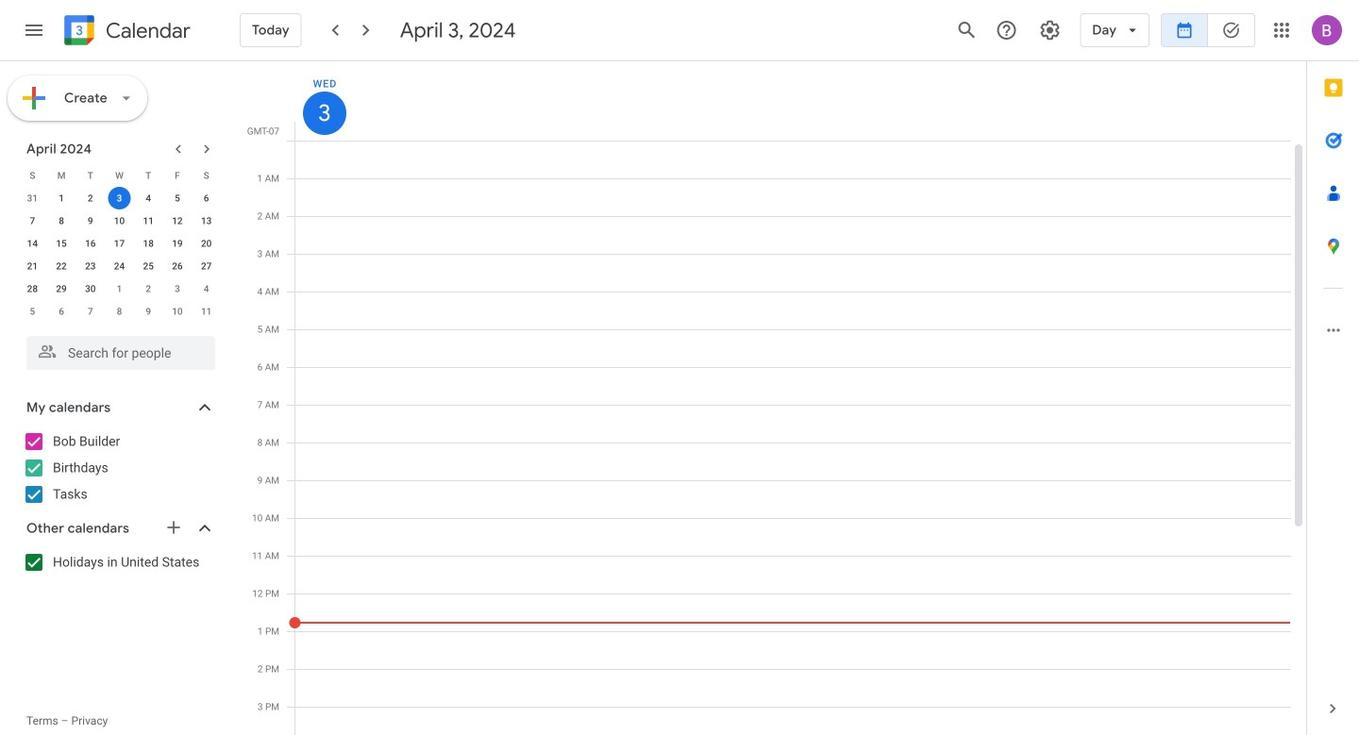 Task type: describe. For each thing, give the bounding box(es) containing it.
5 element
[[166, 187, 189, 210]]

12 element
[[166, 210, 189, 232]]

heading inside "calendar" element
[[102, 19, 191, 42]]

2 element
[[79, 187, 102, 210]]

23 element
[[79, 255, 102, 278]]

my calendars list
[[4, 427, 234, 510]]

may 3 element
[[166, 278, 189, 300]]

4 element
[[137, 187, 160, 210]]

22 element
[[50, 255, 73, 278]]

6 element
[[195, 187, 218, 210]]

15 element
[[50, 232, 73, 255]]

10 element
[[108, 210, 131, 232]]

add other calendars image
[[164, 518, 183, 537]]

may 11 element
[[195, 300, 218, 323]]

3, today element
[[108, 187, 131, 210]]

30 element
[[79, 278, 102, 300]]

calendar element
[[60, 11, 191, 53]]

settings menu image
[[1039, 19, 1062, 42]]

may 6 element
[[50, 300, 73, 323]]

28 element
[[21, 278, 44, 300]]

24 element
[[108, 255, 131, 278]]

26 element
[[166, 255, 189, 278]]

27 element
[[195, 255, 218, 278]]

25 element
[[137, 255, 160, 278]]

may 7 element
[[79, 300, 102, 323]]

may 9 element
[[137, 300, 160, 323]]

wednesday, april 3, today element
[[303, 92, 347, 135]]

21 element
[[21, 255, 44, 278]]

main drawer image
[[23, 19, 45, 42]]

1 horizontal spatial cell
[[289, 141, 1292, 736]]

may 10 element
[[166, 300, 189, 323]]

may 5 element
[[21, 300, 44, 323]]



Task type: vqa. For each thing, say whether or not it's contained in the screenshot.
leftmost Greg
no



Task type: locate. For each thing, give the bounding box(es) containing it.
Search for people text field
[[38, 336, 204, 370]]

14 element
[[21, 232, 44, 255]]

None search field
[[0, 329, 234, 370]]

row
[[287, 141, 1292, 736], [18, 164, 221, 187], [18, 187, 221, 210], [18, 210, 221, 232], [18, 232, 221, 255], [18, 255, 221, 278], [18, 278, 221, 300], [18, 300, 221, 323]]

7 element
[[21, 210, 44, 232]]

may 8 element
[[108, 300, 131, 323]]

may 1 element
[[108, 278, 131, 300]]

row group
[[18, 187, 221, 323]]

19 element
[[166, 232, 189, 255]]

18 element
[[137, 232, 160, 255]]

column header
[[295, 61, 1292, 141]]

cell
[[289, 141, 1292, 736], [105, 187, 134, 210]]

april 2024 grid
[[18, 164, 221, 323]]

8 element
[[50, 210, 73, 232]]

9 element
[[79, 210, 102, 232]]

11 element
[[137, 210, 160, 232]]

13 element
[[195, 210, 218, 232]]

heading
[[102, 19, 191, 42]]

may 4 element
[[195, 278, 218, 300]]

0 horizontal spatial cell
[[105, 187, 134, 210]]

16 element
[[79, 232, 102, 255]]

17 element
[[108, 232, 131, 255]]

1 element
[[50, 187, 73, 210]]

march 31 element
[[21, 187, 44, 210]]

may 2 element
[[137, 278, 160, 300]]

grid
[[242, 61, 1307, 736]]

29 element
[[50, 278, 73, 300]]

cell inside april 2024 grid
[[105, 187, 134, 210]]

tab list
[[1308, 61, 1360, 683]]

20 element
[[195, 232, 218, 255]]



